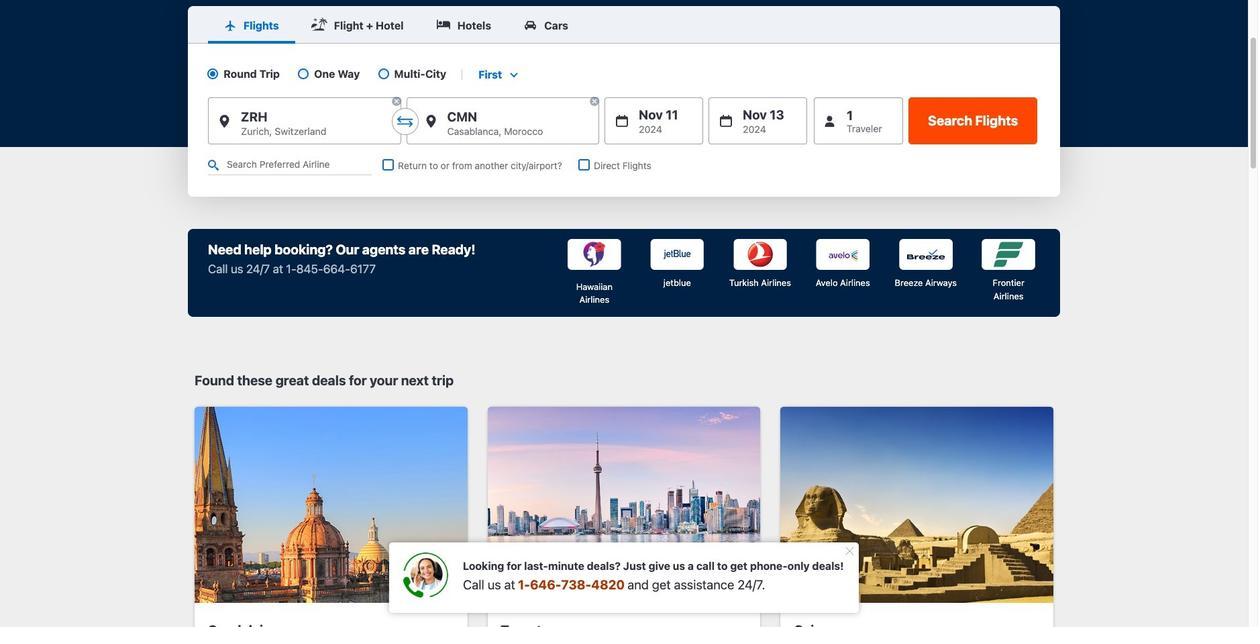 Task type: describe. For each thing, give the bounding box(es) containing it.
search image
[[208, 160, 219, 171]]

5 srt airline image from the left
[[899, 239, 953, 270]]

3 srt airline image from the left
[[734, 239, 787, 270]]

search widget tabs tab list
[[188, 6, 1061, 43]]

this image is for toronto city image
[[488, 407, 761, 603]]

4 srt airline image from the left
[[817, 239, 870, 270]]

1 clear field image from the left
[[391, 96, 402, 107]]



Task type: locate. For each thing, give the bounding box(es) containing it.
this image is for guadalajara city image
[[195, 407, 468, 603]]

1 srt airline image from the left
[[568, 239, 622, 270]]

2 srt airline image from the left
[[651, 239, 704, 270]]

form
[[188, 6, 1061, 197]]

1 horizontal spatial clear field image
[[589, 96, 600, 107]]

call us at1-646-738-4820 image
[[403, 553, 448, 598]]

clear field image
[[391, 96, 402, 107], [589, 96, 600, 107]]

None button
[[909, 97, 1038, 144]]

Search Preferred Airline text field
[[208, 155, 372, 175]]

this image is for cairo city image
[[781, 407, 1054, 603]]

None field
[[473, 68, 522, 81]]

0 horizontal spatial clear field image
[[391, 96, 402, 107]]

2 clear field image from the left
[[589, 96, 600, 107]]

srt airline image
[[568, 239, 622, 270], [651, 239, 704, 270], [734, 239, 787, 270], [817, 239, 870, 270], [899, 239, 953, 270], [982, 239, 1036, 270]]

6 srt airline image from the left
[[982, 239, 1036, 270]]



Task type: vqa. For each thing, say whether or not it's contained in the screenshot.
"AIRLINES - FRONTIER AIRLINES LOGO" at the left top of the page
no



